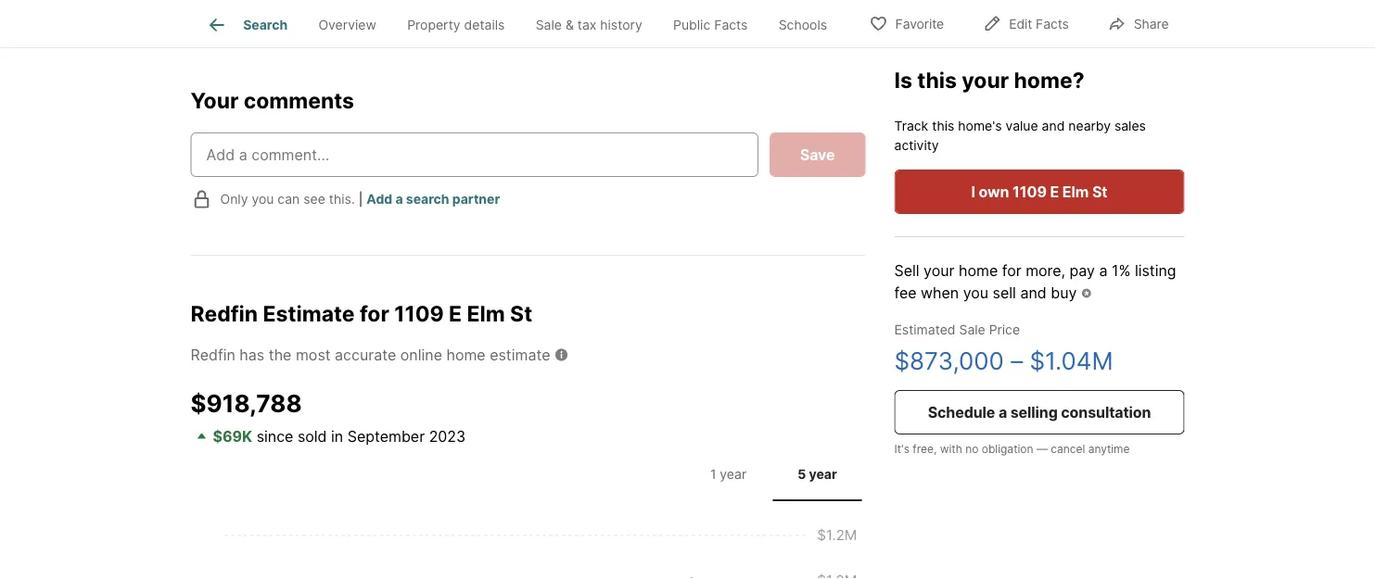 Task type: locate. For each thing, give the bounding box(es) containing it.
home?
[[1014, 67, 1085, 93]]

property
[[407, 17, 461, 33]]

sell
[[894, 261, 920, 279]]

you inside sell your home for more, pay a 1% listing fee when you sell and buy
[[963, 284, 989, 302]]

estimate
[[263, 300, 355, 326]]

0 horizontal spatial 1109
[[394, 300, 444, 326]]

for
[[1002, 261, 1022, 279], [360, 300, 389, 326]]

5 year tab
[[773, 452, 862, 498]]

buy
[[1051, 284, 1077, 302]]

this
[[917, 67, 957, 93], [932, 118, 955, 133]]

you left sell
[[963, 284, 989, 302]]

estimated sale price $873,000 – $1.04m
[[894, 322, 1113, 375]]

elm inside i own 1109 e elm st button
[[1063, 182, 1089, 201]]

2 redfin from the top
[[191, 346, 235, 364]]

1 vertical spatial you
[[963, 284, 989, 302]]

and
[[1042, 118, 1065, 133], [1020, 284, 1047, 302]]

0 horizontal spatial sale
[[536, 17, 562, 33]]

sell
[[993, 284, 1016, 302]]

your up when
[[924, 261, 955, 279]]

save
[[800, 146, 835, 164]]

1 horizontal spatial e
[[1050, 182, 1059, 201]]

1 redfin from the top
[[191, 300, 258, 326]]

year right 1
[[720, 467, 747, 482]]

1 horizontal spatial for
[[1002, 261, 1022, 279]]

home
[[959, 261, 998, 279], [446, 346, 486, 364]]

redfin for redfin has the most accurate online home estimate
[[191, 346, 235, 364]]

1 horizontal spatial you
[[963, 284, 989, 302]]

a right the add
[[396, 192, 403, 207]]

1109 inside i own 1109 e elm st button
[[1013, 182, 1047, 201]]

sale left price
[[959, 322, 986, 337]]

1 vertical spatial elm
[[467, 300, 505, 326]]

1 vertical spatial sale
[[959, 322, 986, 337]]

facts inside button
[[1036, 16, 1069, 32]]

1 vertical spatial redfin
[[191, 346, 235, 364]]

redfin
[[191, 300, 258, 326], [191, 346, 235, 364]]

schools
[[779, 17, 827, 33]]

and right value
[[1042, 118, 1065, 133]]

year inside tab
[[720, 467, 747, 482]]

since sold in september 2023
[[252, 428, 466, 446]]

your up home's
[[962, 67, 1009, 93]]

edit facts button
[[967, 4, 1085, 42]]

i own 1109 e elm st
[[972, 182, 1108, 201]]

share button
[[1092, 4, 1185, 42]]

this right track
[[932, 118, 955, 133]]

1109
[[1013, 182, 1047, 201], [394, 300, 444, 326]]

sell your home for more, pay a 1% listing fee when you sell and buy
[[894, 261, 1176, 302]]

st down "nearby"
[[1092, 182, 1108, 201]]

1 vertical spatial and
[[1020, 284, 1047, 302]]

history
[[600, 17, 642, 33]]

1 vertical spatial home
[[446, 346, 486, 364]]

1 horizontal spatial year
[[809, 467, 837, 482]]

$69k
[[213, 428, 252, 446]]

| add a search partner
[[359, 192, 500, 207]]

1 horizontal spatial elm
[[1063, 182, 1089, 201]]

is
[[894, 67, 912, 93]]

0 horizontal spatial home
[[446, 346, 486, 364]]

1 vertical spatial a
[[1099, 261, 1108, 279]]

st up estimate
[[510, 300, 532, 326]]

0 vertical spatial redfin
[[191, 300, 258, 326]]

facts
[[1036, 16, 1069, 32], [714, 17, 748, 33]]

0 vertical spatial you
[[252, 192, 274, 207]]

home up sell
[[959, 261, 998, 279]]

sale & tax history
[[536, 17, 642, 33]]

tab list
[[191, 0, 858, 47], [680, 448, 866, 501]]

cancel
[[1051, 442, 1085, 456]]

i
[[972, 182, 976, 201]]

–
[[1011, 346, 1023, 375]]

add
[[367, 192, 393, 207]]

value
[[1006, 118, 1038, 133]]

5
[[798, 467, 806, 482]]

elm
[[1063, 182, 1089, 201], [467, 300, 505, 326]]

sale left "&"
[[536, 17, 562, 33]]

0 vertical spatial sale
[[536, 17, 562, 33]]

1 vertical spatial this
[[932, 118, 955, 133]]

0 horizontal spatial year
[[720, 467, 747, 482]]

partner
[[452, 192, 500, 207]]

0 vertical spatial your
[[962, 67, 1009, 93]]

1 horizontal spatial your
[[962, 67, 1009, 93]]

0 vertical spatial and
[[1042, 118, 1065, 133]]

property details
[[407, 17, 505, 33]]

1 vertical spatial tab list
[[680, 448, 866, 501]]

i own 1109 e elm st button
[[894, 169, 1185, 214]]

search
[[406, 192, 449, 207]]

0 vertical spatial this
[[917, 67, 957, 93]]

only you can see this.
[[220, 192, 355, 207]]

0 vertical spatial home
[[959, 261, 998, 279]]

facts right public
[[714, 17, 748, 33]]

elm up estimate
[[467, 300, 505, 326]]

a inside sell your home for more, pay a 1% listing fee when you sell and buy
[[1099, 261, 1108, 279]]

tab list containing search
[[191, 0, 858, 47]]

add a search partner button
[[367, 192, 500, 207]]

home right online
[[446, 346, 486, 364]]

sale inside estimated sale price $873,000 – $1.04m
[[959, 322, 986, 337]]

fee
[[894, 284, 917, 302]]

estimate
[[490, 346, 550, 364]]

in
[[331, 428, 343, 446]]

facts inside tab
[[714, 17, 748, 33]]

year right 5
[[809, 467, 837, 482]]

home inside sell your home for more, pay a 1% listing fee when you sell and buy
[[959, 261, 998, 279]]

property details tab
[[392, 3, 520, 47]]

1109 right own
[[1013, 182, 1047, 201]]

1 vertical spatial for
[[360, 300, 389, 326]]

september
[[348, 428, 425, 446]]

only
[[220, 192, 248, 207]]

a
[[396, 192, 403, 207], [1099, 261, 1108, 279], [999, 403, 1007, 421]]

0 horizontal spatial facts
[[714, 17, 748, 33]]

public facts tab
[[658, 3, 763, 47]]

tab list containing 1 year
[[680, 448, 866, 501]]

0 vertical spatial st
[[1092, 182, 1108, 201]]

2 year from the left
[[809, 467, 837, 482]]

overview
[[319, 17, 376, 33]]

0 vertical spatial a
[[396, 192, 403, 207]]

0 vertical spatial tab list
[[191, 0, 858, 47]]

free,
[[913, 442, 937, 456]]

0 horizontal spatial your
[[924, 261, 955, 279]]

1 horizontal spatial a
[[999, 403, 1007, 421]]

0 vertical spatial elm
[[1063, 182, 1089, 201]]

year inside tab
[[809, 467, 837, 482]]

redfin left has on the left bottom of page
[[191, 346, 235, 364]]

you
[[252, 192, 274, 207], [963, 284, 989, 302]]

1 horizontal spatial st
[[1092, 182, 1108, 201]]

sale
[[536, 17, 562, 33], [959, 322, 986, 337]]

0 horizontal spatial a
[[396, 192, 403, 207]]

1 year from the left
[[720, 467, 747, 482]]

2 horizontal spatial a
[[1099, 261, 1108, 279]]

and down more,
[[1020, 284, 1047, 302]]

1 vertical spatial 1109
[[394, 300, 444, 326]]

0 vertical spatial for
[[1002, 261, 1022, 279]]

most
[[296, 346, 331, 364]]

more,
[[1026, 261, 1066, 279]]

when
[[921, 284, 959, 302]]

facts for edit facts
[[1036, 16, 1069, 32]]

1 vertical spatial e
[[449, 300, 462, 326]]

1 horizontal spatial home
[[959, 261, 998, 279]]

1109 up online
[[394, 300, 444, 326]]

save button
[[770, 133, 866, 177]]

a left 1%
[[1099, 261, 1108, 279]]

listing
[[1135, 261, 1176, 279]]

this inside the track this home's value and nearby sales activity
[[932, 118, 955, 133]]

for up redfin has the most accurate online home estimate
[[360, 300, 389, 326]]

0 vertical spatial 1109
[[1013, 182, 1047, 201]]

you left the can
[[252, 192, 274, 207]]

public
[[673, 17, 711, 33]]

facts right edit
[[1036, 16, 1069, 32]]

a left selling
[[999, 403, 1007, 421]]

0 horizontal spatial st
[[510, 300, 532, 326]]

0 vertical spatial e
[[1050, 182, 1059, 201]]

see
[[303, 192, 325, 207]]

for up sell
[[1002, 261, 1022, 279]]

can
[[278, 192, 300, 207]]

1 horizontal spatial facts
[[1036, 16, 1069, 32]]

2 vertical spatial a
[[999, 403, 1007, 421]]

redfin for redfin estimate for 1109 e elm st
[[191, 300, 258, 326]]

1 vertical spatial your
[[924, 261, 955, 279]]

favorite
[[895, 16, 944, 32]]

1 horizontal spatial 1109
[[1013, 182, 1047, 201]]

elm down "nearby"
[[1063, 182, 1089, 201]]

this for home's
[[932, 118, 955, 133]]

this right is on the right top of page
[[917, 67, 957, 93]]

sale & tax history tab
[[520, 3, 658, 47]]

e inside button
[[1050, 182, 1059, 201]]

redfin up has on the left bottom of page
[[191, 300, 258, 326]]

1%
[[1112, 261, 1131, 279]]

e
[[1050, 182, 1059, 201], [449, 300, 462, 326]]

it's free, with no obligation — cancel anytime
[[894, 442, 1130, 456]]

redfin has the most accurate online home estimate
[[191, 346, 550, 364]]

sales
[[1115, 118, 1146, 133]]

st
[[1092, 182, 1108, 201], [510, 300, 532, 326]]

1 horizontal spatial sale
[[959, 322, 986, 337]]

schools tab
[[763, 3, 843, 47]]



Task type: describe. For each thing, give the bounding box(es) containing it.
favorite button
[[854, 4, 960, 42]]

a inside schedule a selling consultation button
[[999, 403, 1007, 421]]

consultation
[[1061, 403, 1151, 421]]

redfin estimate for 1109 e elm st
[[191, 300, 532, 326]]

your inside sell your home for more, pay a 1% listing fee when you sell and buy
[[924, 261, 955, 279]]

edit
[[1009, 16, 1032, 32]]

$873,000
[[894, 346, 1004, 375]]

the
[[269, 346, 292, 364]]

pay
[[1070, 261, 1095, 279]]

1 vertical spatial st
[[510, 300, 532, 326]]

schedule a selling consultation button
[[894, 390, 1185, 435]]

search link
[[206, 14, 288, 36]]

comments
[[244, 87, 354, 113]]

year for 5 year
[[809, 467, 837, 482]]

0 horizontal spatial e
[[449, 300, 462, 326]]

2023
[[429, 428, 466, 446]]

your
[[191, 87, 239, 113]]

schedule a selling consultation
[[928, 403, 1151, 421]]

|
[[359, 192, 363, 207]]

details
[[464, 17, 505, 33]]

is this your home?
[[894, 67, 1085, 93]]

Add a comment... text field
[[206, 144, 743, 166]]

1 year tab
[[684, 452, 773, 498]]

has
[[240, 346, 264, 364]]

public facts
[[673, 17, 748, 33]]

online
[[400, 346, 442, 364]]

home's
[[958, 118, 1002, 133]]

it's
[[894, 442, 910, 456]]

$918,788
[[191, 389, 302, 418]]

share
[[1134, 16, 1169, 32]]

edit facts
[[1009, 16, 1069, 32]]

—
[[1037, 442, 1048, 456]]

5 year
[[798, 467, 837, 482]]

accurate
[[335, 346, 396, 364]]

overview tab
[[303, 3, 392, 47]]

facts for public facts
[[714, 17, 748, 33]]

year for 1 year
[[720, 467, 747, 482]]

selling
[[1011, 403, 1058, 421]]

this.
[[329, 192, 355, 207]]

search
[[243, 17, 288, 33]]

own
[[979, 182, 1009, 201]]

price
[[989, 322, 1020, 337]]

1
[[710, 467, 716, 482]]

and inside the track this home's value and nearby sales activity
[[1042, 118, 1065, 133]]

track this home's value and nearby sales activity
[[894, 118, 1146, 153]]

activity
[[894, 137, 939, 153]]

estimated
[[894, 322, 956, 337]]

st inside button
[[1092, 182, 1108, 201]]

since
[[257, 428, 293, 446]]

0 horizontal spatial you
[[252, 192, 274, 207]]

sale inside tab
[[536, 17, 562, 33]]

tax
[[578, 17, 597, 33]]

your comments
[[191, 87, 354, 113]]

no
[[966, 442, 979, 456]]

nearby
[[1069, 118, 1111, 133]]

and inside sell your home for more, pay a 1% listing fee when you sell and buy
[[1020, 284, 1047, 302]]

&
[[566, 17, 574, 33]]

0 horizontal spatial for
[[360, 300, 389, 326]]

$1.04m
[[1030, 346, 1113, 375]]

with
[[940, 442, 962, 456]]

0 horizontal spatial elm
[[467, 300, 505, 326]]

track
[[894, 118, 929, 133]]

obligation
[[982, 442, 1034, 456]]

1 year
[[710, 467, 747, 482]]

anytime
[[1088, 442, 1130, 456]]

historical redfin estimate graph chart image
[[191, 501, 866, 580]]

sold
[[298, 428, 327, 446]]

this for your
[[917, 67, 957, 93]]

schedule
[[928, 403, 995, 421]]

for inside sell your home for more, pay a 1% listing fee when you sell and buy
[[1002, 261, 1022, 279]]



Task type: vqa. For each thing, say whether or not it's contained in the screenshot.
Searches
no



